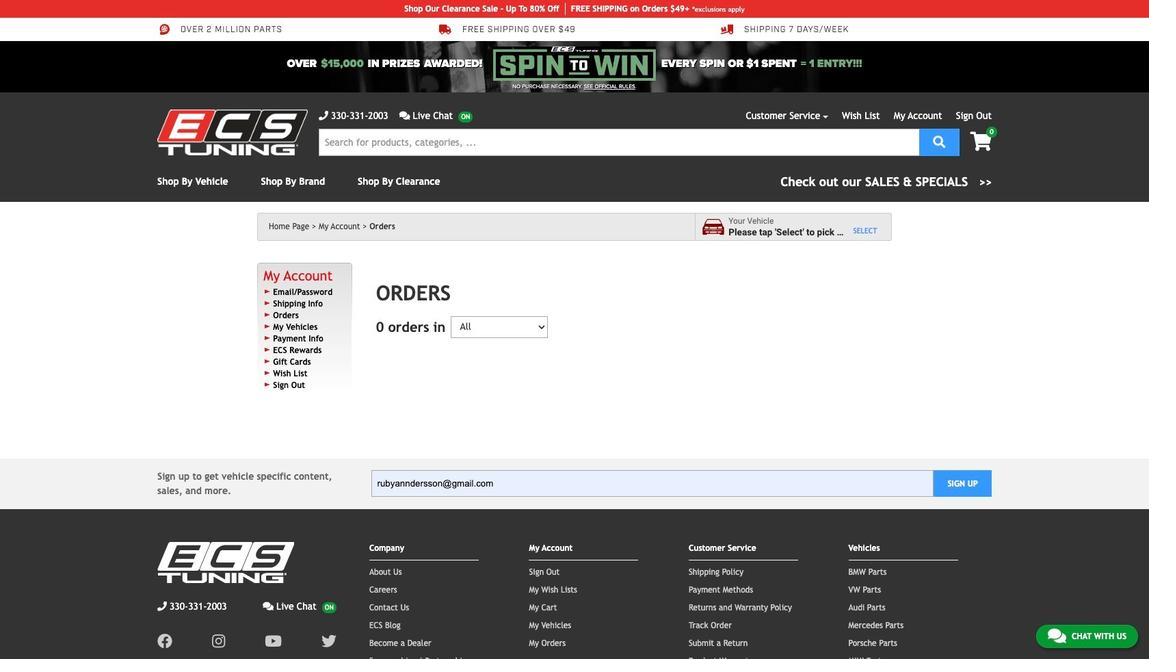 Task type: describe. For each thing, give the bounding box(es) containing it.
instagram logo image
[[212, 634, 225, 649]]

1 ecs tuning image from the top
[[157, 110, 308, 155]]

phone image for the top comments icon
[[319, 111, 329, 120]]

phone image for leftmost comments icon
[[157, 601, 167, 611]]

twitter logo image
[[322, 634, 337, 649]]

ecs tuning 'spin to win' contest logo image
[[493, 47, 656, 81]]



Task type: locate. For each thing, give the bounding box(es) containing it.
comments image
[[1049, 628, 1067, 644]]

Email email field
[[371, 470, 935, 497]]

1 horizontal spatial phone image
[[319, 111, 329, 120]]

youtube logo image
[[265, 634, 282, 649]]

ecs tuning image
[[157, 110, 308, 155], [157, 542, 294, 583]]

search image
[[934, 135, 946, 148]]

facebook logo image
[[157, 634, 172, 649]]

1 vertical spatial phone image
[[157, 601, 167, 611]]

1 vertical spatial comments image
[[263, 601, 274, 611]]

0 horizontal spatial phone image
[[157, 601, 167, 611]]

2 ecs tuning image from the top
[[157, 542, 294, 583]]

comments image
[[400, 111, 410, 120], [263, 601, 274, 611]]

Search text field
[[319, 129, 920, 156]]

0 vertical spatial phone image
[[319, 111, 329, 120]]

1 vertical spatial ecs tuning image
[[157, 542, 294, 583]]

phone image
[[319, 111, 329, 120], [157, 601, 167, 611]]

0 horizontal spatial comments image
[[263, 601, 274, 611]]

1 horizontal spatial comments image
[[400, 111, 410, 120]]

0 vertical spatial comments image
[[400, 111, 410, 120]]

0 vertical spatial ecs tuning image
[[157, 110, 308, 155]]



Task type: vqa. For each thing, say whether or not it's contained in the screenshot.
the leftmost comments image
yes



